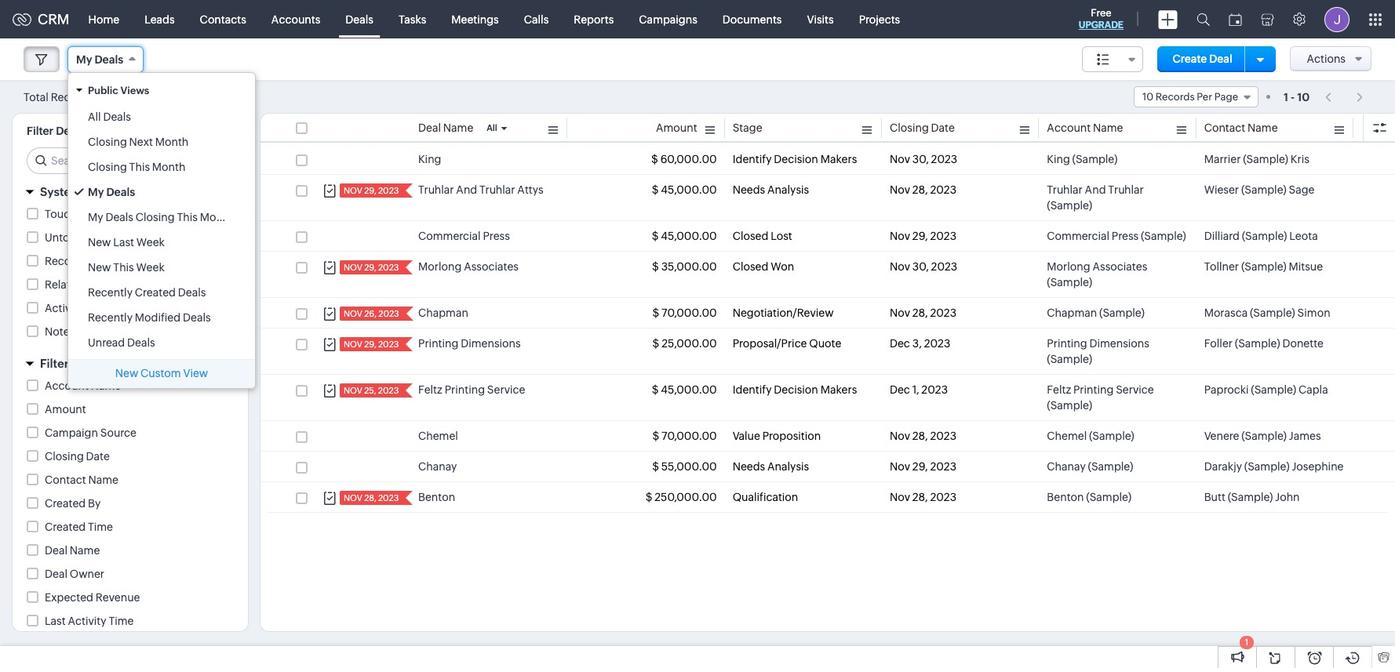 Task type: locate. For each thing, give the bounding box(es) containing it.
4 nov 28, 2023 from the top
[[890, 491, 957, 504]]

0 vertical spatial my deals
[[76, 53, 123, 66]]

attys
[[518, 184, 544, 196]]

identify decision makers up proposition on the right bottom of the page
[[733, 384, 858, 396]]

1 vertical spatial 1
[[1246, 638, 1249, 648]]

closed won
[[733, 261, 795, 273]]

1 vertical spatial filter
[[40, 357, 69, 371]]

$ 35,000.00
[[652, 261, 717, 273]]

70,000.00 up 25,000.00
[[662, 307, 717, 320]]

dec left 1,
[[890, 384, 911, 396]]

by left fields
[[71, 357, 86, 371]]

1 nov 28, 2023 from the top
[[890, 184, 957, 196]]

10
[[1298, 91, 1310, 103], [1143, 91, 1154, 103], [95, 91, 107, 103]]

(sample) down 'chemel (sample)' link
[[1089, 461, 1134, 473]]

all
[[88, 111, 101, 123], [487, 123, 498, 133]]

1 $ 45,000.00 from the top
[[652, 184, 717, 196]]

$ 70,000.00 for negotiation/review
[[653, 307, 717, 320]]

chanay (sample) link
[[1048, 459, 1134, 475]]

associates down the commercial press (sample)
[[1093, 261, 1148, 273]]

2 nov 30, 2023 from the top
[[890, 261, 958, 273]]

1 identify from the top
[[733, 153, 772, 166]]

$ for truhlar and truhlar attys
[[652, 184, 659, 196]]

this down the system defined filters dropdown button
[[177, 211, 198, 224]]

0 horizontal spatial feltz
[[418, 384, 443, 396]]

70,000.00 for negotiation/review
[[662, 307, 717, 320]]

created up modified
[[135, 287, 176, 299]]

recently for recently created deals
[[88, 287, 133, 299]]

morlong inside morlong associates (sample)
[[1048, 261, 1091, 273]]

0 vertical spatial date
[[932, 122, 955, 134]]

2 identify decision makers from the top
[[733, 384, 858, 396]]

1 nov from the top
[[890, 153, 911, 166]]

new up the related records action
[[88, 261, 111, 274]]

10 left per
[[1143, 91, 1154, 103]]

10 inside total records 10
[[95, 91, 107, 103]]

0 horizontal spatial chanay
[[418, 461, 457, 473]]

new for new last week
[[88, 236, 111, 249]]

press for commercial press (sample)
[[1112, 230, 1139, 243]]

1 horizontal spatial press
[[1112, 230, 1139, 243]]

and inside "truhlar and truhlar (sample)"
[[1085, 184, 1107, 196]]

free
[[1091, 7, 1112, 19]]

1 horizontal spatial last
[[113, 236, 134, 249]]

benton (sample)
[[1048, 491, 1132, 504]]

records down the defined
[[92, 208, 134, 221]]

donette
[[1283, 338, 1324, 350]]

1 associates from the left
[[464, 261, 519, 273]]

feltz down printing dimensions (sample)
[[1048, 384, 1072, 396]]

needs for 55,000.00
[[733, 461, 766, 473]]

1 30, from the top
[[913, 153, 929, 166]]

(sample) up tollner (sample) mitsue link
[[1243, 230, 1288, 243]]

(sample) for foller (sample) donette
[[1236, 338, 1281, 350]]

1 vertical spatial account
[[45, 380, 89, 393]]

my deals up public
[[76, 53, 123, 66]]

morlong down commercial press at top
[[418, 261, 462, 273]]

10 for 1 - 10
[[1298, 91, 1310, 103]]

1 analysis from the top
[[768, 184, 810, 196]]

None field
[[1082, 46, 1144, 72]]

(sample) down 'chanay (sample)'
[[1087, 491, 1132, 504]]

system defined filters
[[40, 185, 166, 199]]

1 horizontal spatial 10
[[1143, 91, 1154, 103]]

2 associates from the left
[[1093, 261, 1148, 273]]

1 vertical spatial recently
[[88, 312, 133, 324]]

nov 25, 2023
[[344, 386, 399, 396]]

3 nov from the top
[[344, 309, 363, 319]]

$ 45,000.00
[[652, 184, 717, 196], [652, 230, 717, 243], [652, 384, 717, 396]]

public views region
[[68, 104, 255, 356]]

1 $ 70,000.00 from the top
[[653, 307, 717, 320]]

dimensions for printing dimensions
[[461, 338, 521, 350]]

1 horizontal spatial contact name
[[1205, 122, 1279, 134]]

10 inside field
[[1143, 91, 1154, 103]]

nov 29, 2023
[[890, 230, 957, 243], [890, 461, 957, 473]]

press
[[483, 230, 510, 243], [1112, 230, 1139, 243]]

fields
[[88, 357, 121, 371]]

amount
[[656, 122, 698, 134], [45, 404, 86, 416]]

identify for 45,000.00
[[733, 384, 772, 396]]

5 nov from the top
[[890, 307, 911, 320]]

truhlar down king (sample)
[[1048, 184, 1083, 196]]

1 nov 29, 2023 from the top
[[890, 230, 957, 243]]

commercial
[[418, 230, 481, 243], [1048, 230, 1110, 243]]

0 vertical spatial this
[[129, 161, 150, 173]]

3 $ 45,000.00 from the top
[[652, 384, 717, 396]]

printing down chapman (sample)
[[1048, 338, 1088, 350]]

1 chemel from the left
[[418, 430, 458, 443]]

1 vertical spatial action
[[130, 279, 164, 291]]

4 nov from the top
[[890, 261, 911, 273]]

$ 70,000.00 up $ 25,000.00
[[653, 307, 717, 320]]

created for created time
[[45, 521, 86, 534]]

2 vertical spatial nov 29, 2023 link
[[340, 338, 401, 352]]

records left per
[[1156, 91, 1195, 103]]

printing inside 'link'
[[418, 338, 459, 350]]

chemel up 'chanay (sample)'
[[1048, 430, 1087, 443]]

1 vertical spatial needs analysis
[[733, 461, 810, 473]]

2 benton from the left
[[1048, 491, 1085, 504]]

$ down $ 60,000.00
[[652, 184, 659, 196]]

nov 26, 2023
[[344, 309, 399, 319]]

1 vertical spatial deal name
[[45, 545, 100, 557]]

(sample) for marrier (sample) kris
[[1244, 153, 1289, 166]]

0 vertical spatial needs analysis
[[733, 184, 810, 196]]

1 needs analysis from the top
[[733, 184, 810, 196]]

1 horizontal spatial action
[[130, 279, 164, 291]]

0 horizontal spatial by
[[71, 357, 86, 371]]

1 nov 29, 2023 from the top
[[344, 186, 399, 195]]

0 horizontal spatial closing date
[[45, 451, 110, 463]]

3 45,000.00 from the top
[[661, 384, 717, 396]]

total
[[24, 91, 49, 103]]

touched
[[45, 208, 90, 221]]

last inside public views region
[[113, 236, 134, 249]]

0 vertical spatial contact name
[[1205, 122, 1279, 134]]

1 vertical spatial account name
[[45, 380, 121, 393]]

0 vertical spatial deal name
[[418, 122, 474, 134]]

1 chapman from the left
[[418, 307, 469, 320]]

1 dec from the top
[[890, 338, 911, 350]]

10 for total records 10
[[95, 91, 107, 103]]

1 vertical spatial nov 29, 2023
[[890, 461, 957, 473]]

(sample) right butt in the right of the page
[[1228, 491, 1274, 504]]

3 nov 29, 2023 link from the top
[[340, 338, 401, 352]]

butt (sample) john link
[[1205, 490, 1300, 506]]

service for feltz printing service (sample)
[[1116, 384, 1155, 396]]

0 vertical spatial new
[[88, 236, 111, 249]]

2 closed from the top
[[733, 261, 769, 273]]

2 needs analysis from the top
[[733, 461, 810, 473]]

2 recently from the top
[[88, 312, 133, 324]]

0 vertical spatial by
[[71, 357, 86, 371]]

last
[[113, 236, 134, 249], [45, 615, 66, 628]]

$ for printing dimensions
[[653, 338, 660, 350]]

nov
[[890, 153, 911, 166], [890, 184, 911, 196], [890, 230, 911, 243], [890, 261, 911, 273], [890, 307, 911, 320], [890, 430, 911, 443], [890, 461, 911, 473], [890, 491, 911, 504]]

1 nov 29, 2023 link from the top
[[340, 184, 401, 198]]

0 vertical spatial account name
[[1048, 122, 1124, 134]]

analysis
[[768, 184, 810, 196], [768, 461, 810, 473]]

printing dimensions (sample)
[[1048, 338, 1150, 366]]

10 up the "all deals"
[[95, 91, 107, 103]]

2 commercial from the left
[[1048, 230, 1110, 243]]

0 vertical spatial nov 29, 2023 link
[[340, 184, 401, 198]]

1 vertical spatial closing date
[[45, 451, 110, 463]]

paprocki
[[1205, 384, 1249, 396]]

(sample) up chemel (sample)
[[1048, 400, 1093, 412]]

truhlar left attys
[[480, 184, 515, 196]]

1 vertical spatial $ 70,000.00
[[653, 430, 717, 443]]

2 king from the left
[[1048, 153, 1071, 166]]

1 horizontal spatial chemel
[[1048, 430, 1087, 443]]

1 vertical spatial identify
[[733, 384, 772, 396]]

(sample) down morasca (sample) simon link
[[1236, 338, 1281, 350]]

45,000.00 up 35,000.00
[[661, 230, 717, 243]]

needs analysis for 45,000.00
[[733, 184, 810, 196]]

1 commercial from the left
[[418, 230, 481, 243]]

benton down chanay link
[[418, 491, 455, 504]]

press up morlong associates link
[[483, 230, 510, 243]]

time
[[88, 521, 113, 534], [109, 615, 134, 628]]

filter for filter by fields
[[40, 357, 69, 371]]

time down created by
[[88, 521, 113, 534]]

identify up value
[[733, 384, 772, 396]]

1 vertical spatial contact name
[[45, 474, 118, 487]]

truhlar
[[418, 184, 454, 196], [480, 184, 515, 196], [1048, 184, 1083, 196], [1109, 184, 1144, 196]]

45,000.00
[[661, 184, 717, 196], [661, 230, 717, 243], [661, 384, 717, 396]]

new up record action
[[88, 236, 111, 249]]

1 vertical spatial new
[[88, 261, 111, 274]]

1 vertical spatial decision
[[774, 384, 819, 396]]

(sample) for darakjy (sample) josephine
[[1245, 461, 1290, 473]]

name up truhlar and truhlar attys link
[[443, 122, 474, 134]]

campaigns link
[[627, 0, 710, 38]]

2 nov 29, 2023 link from the top
[[340, 261, 401, 275]]

0 horizontal spatial all
[[88, 111, 101, 123]]

8 nov from the top
[[890, 491, 911, 504]]

chemel link
[[418, 429, 458, 444]]

deals down closing this month
[[106, 186, 135, 199]]

search image
[[1197, 13, 1211, 26]]

$ left 55,000.00
[[653, 461, 659, 473]]

(sample) for tollner (sample) mitsue
[[1242, 261, 1287, 273]]

wieser
[[1205, 184, 1240, 196]]

last up new this week
[[113, 236, 134, 249]]

(sample) inside feltz printing service (sample)
[[1048, 400, 1093, 412]]

0 vertical spatial recently
[[88, 287, 133, 299]]

2 analysis from the top
[[768, 461, 810, 473]]

my deals
[[76, 53, 123, 66], [88, 186, 135, 199]]

$ down $ 25,000.00
[[652, 384, 659, 396]]

$ 45,000.00 down $ 60,000.00
[[652, 184, 717, 196]]

$ 45,000.00 for closed lost
[[652, 230, 717, 243]]

0 horizontal spatial action
[[84, 255, 118, 268]]

dimensions inside 'link'
[[461, 338, 521, 350]]

$ for morlong associates
[[652, 261, 659, 273]]

0 vertical spatial nov 29, 2023
[[890, 230, 957, 243]]

2 and from the left
[[1085, 184, 1107, 196]]

recently
[[88, 287, 133, 299], [88, 312, 133, 324]]

dilliard (sample) leota link
[[1205, 228, 1319, 244]]

closed for closed won
[[733, 261, 769, 273]]

deals up filter by fields dropdown button
[[127, 337, 155, 349]]

$ 45,000.00 down $ 25,000.00
[[652, 384, 717, 396]]

45,000.00 down 25,000.00
[[661, 384, 717, 396]]

1 horizontal spatial benton
[[1048, 491, 1085, 504]]

dilliard
[[1205, 230, 1240, 243]]

nov 29, 2023 for truhlar and truhlar attys
[[344, 186, 399, 195]]

0 horizontal spatial chapman
[[418, 307, 469, 320]]

calendar image
[[1229, 13, 1243, 26]]

10 Records Per Page field
[[1134, 86, 1259, 108]]

row group containing king
[[261, 144, 1396, 513]]

identify
[[733, 153, 772, 166], [733, 384, 772, 396]]

1 horizontal spatial closing date
[[890, 122, 955, 134]]

1 needs from the top
[[733, 184, 766, 196]]

1 vertical spatial $ 45,000.00
[[652, 230, 717, 243]]

commercial up morlong associates link
[[418, 230, 481, 243]]

1 70,000.00 from the top
[[662, 307, 717, 320]]

filter inside dropdown button
[[40, 357, 69, 371]]

records inside 10 records per page field
[[1156, 91, 1195, 103]]

6 nov from the top
[[890, 430, 911, 443]]

identify for 60,000.00
[[733, 153, 772, 166]]

chanay
[[418, 461, 457, 473], [1048, 461, 1086, 473]]

$ 25,000.00
[[653, 338, 717, 350]]

2 horizontal spatial 10
[[1298, 91, 1310, 103]]

0 horizontal spatial account name
[[45, 380, 121, 393]]

0 vertical spatial makers
[[821, 153, 858, 166]]

month
[[155, 136, 189, 148], [152, 161, 186, 173], [200, 211, 233, 224]]

all inside public views region
[[88, 111, 101, 123]]

expected revenue
[[45, 592, 140, 604]]

deal up deal owner
[[45, 545, 68, 557]]

(sample) down venere (sample) james
[[1245, 461, 1290, 473]]

new inside new custom view link
[[115, 367, 138, 380]]

all for all
[[487, 123, 498, 133]]

1 dimensions from the left
[[461, 338, 521, 350]]

nov 28, 2023 link
[[340, 491, 401, 506]]

1 benton from the left
[[418, 491, 455, 504]]

$ up $ 55,000.00 on the bottom of the page
[[653, 430, 660, 443]]

0 horizontal spatial morlong
[[418, 261, 462, 273]]

2 chemel from the left
[[1048, 430, 1087, 443]]

needs for 45,000.00
[[733, 184, 766, 196]]

stage
[[733, 122, 763, 134]]

2 70,000.00 from the top
[[662, 430, 717, 443]]

nov for benton
[[890, 491, 911, 504]]

1 vertical spatial time
[[109, 615, 134, 628]]

1 horizontal spatial chapman
[[1048, 307, 1098, 320]]

2 week from the top
[[136, 261, 165, 274]]

dimensions up feltz printing service
[[461, 338, 521, 350]]

$ left 60,000.00
[[652, 153, 659, 166]]

filter
[[27, 125, 53, 137], [40, 357, 69, 371]]

feltz for feltz printing service
[[418, 384, 443, 396]]

0 horizontal spatial account
[[45, 380, 89, 393]]

printing inside printing dimensions (sample)
[[1048, 338, 1088, 350]]

size image
[[1097, 53, 1110, 67]]

john
[[1276, 491, 1300, 504]]

1 decision from the top
[[774, 153, 819, 166]]

chapman for chapman (sample)
[[1048, 307, 1098, 320]]

0 vertical spatial dec
[[890, 338, 911, 350]]

0 vertical spatial 45,000.00
[[661, 184, 717, 196]]

$ 45,000.00 for identify decision makers
[[652, 384, 717, 396]]

2 decision from the top
[[774, 384, 819, 396]]

row group
[[261, 144, 1396, 513]]

1 horizontal spatial contact
[[1205, 122, 1246, 134]]

0 vertical spatial decision
[[774, 153, 819, 166]]

1 vertical spatial nov 29, 2023
[[344, 263, 399, 272]]

press up morlong associates (sample) link
[[1112, 230, 1139, 243]]

2 nov from the top
[[890, 184, 911, 196]]

decision for $ 60,000.00
[[774, 153, 819, 166]]

1 vertical spatial month
[[152, 161, 186, 173]]

1 week from the top
[[136, 236, 165, 249]]

new
[[88, 236, 111, 249], [88, 261, 111, 274], [115, 367, 138, 380]]

(sample) up wieser (sample) sage link
[[1244, 153, 1289, 166]]

$ left 35,000.00
[[652, 261, 659, 273]]

$ for chapman
[[653, 307, 660, 320]]

chanay up benton (sample) link
[[1048, 461, 1086, 473]]

deals right modified
[[183, 312, 211, 324]]

calls
[[524, 13, 549, 26]]

2 identify from the top
[[733, 384, 772, 396]]

1 identify decision makers from the top
[[733, 153, 858, 166]]

1 king from the left
[[418, 153, 442, 166]]

2 service from the left
[[1116, 384, 1155, 396]]

morasca (sample) simon
[[1205, 307, 1331, 320]]

1 nov 30, 2023 from the top
[[890, 153, 958, 166]]

closing
[[890, 122, 929, 134], [88, 136, 127, 148], [88, 161, 127, 173], [136, 211, 175, 224], [45, 451, 84, 463]]

2 feltz from the left
[[1048, 384, 1072, 396]]

(sample) left capla at the right of page
[[1252, 384, 1297, 396]]

chanay for chanay
[[418, 461, 457, 473]]

identify down "stage"
[[733, 153, 772, 166]]

records for untouched
[[104, 232, 146, 244]]

3 nov 28, 2023 from the top
[[890, 430, 957, 443]]

2 nov 29, 2023 from the top
[[344, 263, 399, 272]]

(sample) for benton (sample)
[[1087, 491, 1132, 504]]

king (sample) link
[[1048, 152, 1118, 167]]

$ up $ 25,000.00
[[653, 307, 660, 320]]

views
[[121, 85, 149, 97]]

identify decision makers
[[733, 153, 858, 166], [733, 384, 858, 396]]

$ for commercial press
[[652, 230, 659, 243]]

(sample) inside printing dimensions (sample)
[[1048, 353, 1093, 366]]

70,000.00 for value proposition
[[662, 430, 717, 443]]

account name up the king (sample) link
[[1048, 122, 1124, 134]]

2 30, from the top
[[913, 261, 929, 273]]

1 and from the left
[[456, 184, 477, 196]]

0 vertical spatial nov 29, 2023
[[344, 186, 399, 195]]

reports link
[[562, 0, 627, 38]]

My Deals field
[[68, 46, 144, 73]]

2 45,000.00 from the top
[[661, 230, 717, 243]]

$ 250,000.00
[[646, 491, 717, 504]]

decision up proposition on the right bottom of the page
[[774, 384, 819, 396]]

dimensions for printing dimensions (sample)
[[1090, 338, 1150, 350]]

by for created
[[88, 498, 101, 510]]

29, for truhlar and truhlar attys
[[364, 186, 377, 195]]

nov for chanay
[[890, 461, 911, 473]]

and for (sample)
[[1085, 184, 1107, 196]]

$ 55,000.00
[[653, 461, 717, 473]]

commercial inside commercial press link
[[418, 230, 481, 243]]

name up the king (sample) link
[[1094, 122, 1124, 134]]

3 nov from the top
[[890, 230, 911, 243]]

0 horizontal spatial service
[[487, 384, 526, 396]]

dimensions inside printing dimensions (sample)
[[1090, 338, 1150, 350]]

(sample) up chapman (sample)
[[1048, 276, 1093, 289]]

nov 28, 2023 for negotiation/review
[[890, 307, 957, 320]]

1 vertical spatial closed
[[733, 261, 769, 273]]

chemel for chemel (sample)
[[1048, 430, 1087, 443]]

1 vertical spatial 70,000.00
[[662, 430, 717, 443]]

accounts link
[[259, 0, 333, 38]]

0 horizontal spatial amount
[[45, 404, 86, 416]]

0 vertical spatial 30,
[[913, 153, 929, 166]]

nov inside 'link'
[[344, 386, 363, 396]]

campaigns
[[639, 13, 698, 26]]

records for touched
[[92, 208, 134, 221]]

3 nov 29, 2023 from the top
[[344, 340, 399, 349]]

my up touched records
[[88, 186, 104, 199]]

contact down page
[[1205, 122, 1246, 134]]

projects link
[[847, 0, 913, 38]]

custom
[[141, 367, 181, 380]]

2 $ 70,000.00 from the top
[[653, 430, 717, 443]]

$ left 25,000.00
[[653, 338, 660, 350]]

nov for king
[[890, 153, 911, 166]]

0 vertical spatial $ 70,000.00
[[653, 307, 717, 320]]

account up the king (sample) link
[[1048, 122, 1091, 134]]

needs down value
[[733, 461, 766, 473]]

contact up created by
[[45, 474, 86, 487]]

paprocki (sample) capla link
[[1205, 382, 1329, 398]]

0 vertical spatial nov 30, 2023
[[890, 153, 958, 166]]

0 horizontal spatial press
[[483, 230, 510, 243]]

filter down total
[[27, 125, 53, 137]]

chanay down chemel link
[[418, 461, 457, 473]]

dimensions down chapman (sample) link
[[1090, 338, 1150, 350]]

navigation
[[1318, 86, 1372, 108]]

(sample) for dilliard (sample) leota
[[1243, 230, 1288, 243]]

1 horizontal spatial 1
[[1284, 91, 1289, 103]]

0 vertical spatial my
[[76, 53, 92, 66]]

2 dec from the top
[[890, 384, 911, 396]]

nov 29, 2023 link for truhlar
[[340, 184, 401, 198]]

1 horizontal spatial account
[[1048, 122, 1091, 134]]

0 horizontal spatial date
[[86, 451, 110, 463]]

28, inside nov 28, 2023 link
[[364, 494, 377, 503]]

2 vertical spatial my
[[88, 211, 103, 224]]

(sample) for chanay (sample)
[[1089, 461, 1134, 473]]

1 feltz from the left
[[418, 384, 443, 396]]

deal name up king link
[[418, 122, 474, 134]]

associates down commercial press at top
[[464, 261, 519, 273]]

0 vertical spatial week
[[136, 236, 165, 249]]

my up untouched records
[[88, 211, 103, 224]]

2 nov from the top
[[344, 263, 363, 272]]

1 closed from the top
[[733, 230, 769, 243]]

(sample) inside morlong associates (sample)
[[1048, 276, 1093, 289]]

my up public
[[76, 53, 92, 66]]

1 nov from the top
[[344, 186, 363, 195]]

(sample) down marrier (sample) kris
[[1242, 184, 1287, 196]]

2 makers from the top
[[821, 384, 858, 396]]

$ 70,000.00 for value proposition
[[653, 430, 717, 443]]

28,
[[913, 184, 928, 196], [913, 307, 928, 320], [913, 430, 928, 443], [913, 491, 928, 504], [364, 494, 377, 503]]

1 horizontal spatial dimensions
[[1090, 338, 1150, 350]]

1 vertical spatial my deals
[[88, 186, 135, 199]]

6 nov from the top
[[344, 494, 363, 503]]

28, for negotiation/review
[[913, 307, 928, 320]]

by
[[71, 357, 86, 371], [88, 498, 101, 510]]

name down fields
[[91, 380, 121, 393]]

contact name up created by
[[45, 474, 118, 487]]

$ 70,000.00
[[653, 307, 717, 320], [653, 430, 717, 443]]

1 horizontal spatial king
[[1048, 153, 1071, 166]]

account down filter by fields
[[45, 380, 89, 393]]

service inside feltz printing service (sample)
[[1116, 384, 1155, 396]]

home link
[[76, 0, 132, 38]]

0 vertical spatial closed
[[733, 230, 769, 243]]

2 chanay from the left
[[1048, 461, 1086, 473]]

nov 28, 2023 for qualification
[[890, 491, 957, 504]]

2 $ 45,000.00 from the top
[[652, 230, 717, 243]]

1 vertical spatial 30,
[[913, 261, 929, 273]]

notes
[[45, 326, 75, 338]]

(sample) down king (sample)
[[1048, 199, 1093, 212]]

1 vertical spatial contact
[[45, 474, 86, 487]]

7 nov from the top
[[890, 461, 911, 473]]

my deals inside public views region
[[88, 186, 135, 199]]

0 vertical spatial 1
[[1284, 91, 1289, 103]]

filter for filter deals by
[[27, 125, 53, 137]]

account name
[[1048, 122, 1124, 134], [45, 380, 121, 393]]

1 horizontal spatial account name
[[1048, 122, 1124, 134]]

total records 10
[[24, 91, 107, 103]]

associates inside morlong associates (sample)
[[1093, 261, 1148, 273]]

campaign source
[[45, 427, 137, 440]]

0 horizontal spatial associates
[[464, 261, 519, 273]]

5 nov from the top
[[344, 386, 363, 396]]

documents
[[723, 13, 782, 26]]

4 nov from the top
[[344, 340, 363, 349]]

2 nov 28, 2023 from the top
[[890, 307, 957, 320]]

decision for $ 45,000.00
[[774, 384, 819, 396]]

1 horizontal spatial associates
[[1093, 261, 1148, 273]]

by inside filter by fields dropdown button
[[71, 357, 86, 371]]

analysis for $ 45,000.00
[[768, 184, 810, 196]]

1 makers from the top
[[821, 153, 858, 166]]

feltz inside feltz printing service (sample)
[[1048, 384, 1072, 396]]

week down 'my deals closing this month'
[[136, 236, 165, 249]]

dec 1, 2023
[[890, 384, 948, 396]]

created inside public views region
[[135, 287, 176, 299]]

Search text field
[[27, 148, 236, 173]]

king up truhlar and truhlar attys link
[[418, 153, 442, 166]]

all up by
[[88, 111, 101, 123]]

2 press from the left
[[1112, 230, 1139, 243]]

benton down 'chanay (sample)'
[[1048, 491, 1085, 504]]

1 horizontal spatial by
[[88, 498, 101, 510]]

and down king (sample)
[[1085, 184, 1107, 196]]

1 service from the left
[[487, 384, 526, 396]]

1 morlong from the left
[[418, 261, 462, 273]]

0 vertical spatial filter
[[27, 125, 53, 137]]

venere (sample) james link
[[1205, 429, 1322, 444]]

commercial inside commercial press (sample) link
[[1048, 230, 1110, 243]]

week for new this week
[[136, 261, 165, 274]]

service down printing dimensions (sample) link
[[1116, 384, 1155, 396]]

printing dimensions link
[[418, 336, 521, 352]]

deals up new last week
[[106, 211, 133, 224]]

1 chanay from the left
[[418, 461, 457, 473]]

related records action
[[45, 279, 164, 291]]

and up commercial press link
[[456, 184, 477, 196]]

2 vertical spatial $ 45,000.00
[[652, 384, 717, 396]]

0 horizontal spatial benton
[[418, 491, 455, 504]]

55,000.00
[[662, 461, 717, 473]]

0 horizontal spatial chemel
[[418, 430, 458, 443]]

$ 70,000.00 up $ 55,000.00 on the bottom of the page
[[653, 430, 717, 443]]

truhlar and truhlar attys
[[418, 184, 544, 196]]

0 vertical spatial last
[[113, 236, 134, 249]]

1 45,000.00 from the top
[[661, 184, 717, 196]]

chapman
[[418, 307, 469, 320], [1048, 307, 1098, 320]]

2 chapman from the left
[[1048, 307, 1098, 320]]

dilliard (sample) leota
[[1205, 230, 1319, 243]]

needs analysis up qualification
[[733, 461, 810, 473]]

2 dimensions from the left
[[1090, 338, 1150, 350]]

1 press from the left
[[483, 230, 510, 243]]

70,000.00 up 55,000.00
[[662, 430, 717, 443]]

1 vertical spatial created
[[45, 498, 86, 510]]

amount up $ 60,000.00
[[656, 122, 698, 134]]

0 vertical spatial amount
[[656, 122, 698, 134]]

chemel for chemel
[[418, 430, 458, 443]]

(sample) for paprocki (sample) capla
[[1252, 384, 1297, 396]]

benton
[[418, 491, 455, 504], [1048, 491, 1085, 504]]

makers for nov 30, 2023
[[821, 153, 858, 166]]

1 recently from the top
[[88, 287, 133, 299]]

0 horizontal spatial king
[[418, 153, 442, 166]]

upgrade
[[1079, 20, 1124, 31]]

time down revenue
[[109, 615, 134, 628]]

new down unread deals at left
[[115, 367, 138, 380]]

benton for benton
[[418, 491, 455, 504]]

service down the "printing dimensions"
[[487, 384, 526, 396]]

won
[[771, 261, 795, 273]]

recently down new this week
[[88, 287, 133, 299]]

0 vertical spatial created
[[135, 287, 176, 299]]

2 morlong from the left
[[1048, 261, 1091, 273]]

2 nov 29, 2023 from the top
[[890, 461, 957, 473]]

last activity time
[[45, 615, 134, 628]]

250,000.00
[[655, 491, 717, 504]]

benton for benton (sample)
[[1048, 491, 1085, 504]]

associates for morlong associates (sample)
[[1093, 261, 1148, 273]]

0 horizontal spatial and
[[456, 184, 477, 196]]

my inside field
[[76, 53, 92, 66]]

1 vertical spatial amount
[[45, 404, 86, 416]]

analysis down proposition on the right bottom of the page
[[768, 461, 810, 473]]

chapman down morlong associates (sample)
[[1048, 307, 1098, 320]]

all up truhlar and truhlar attys link
[[487, 123, 498, 133]]

2 needs from the top
[[733, 461, 766, 473]]

nov
[[344, 186, 363, 195], [344, 263, 363, 272], [344, 309, 363, 319], [344, 340, 363, 349], [344, 386, 363, 396], [344, 494, 363, 503]]



Task type: vqa. For each thing, say whether or not it's contained in the screenshot.


Task type: describe. For each thing, give the bounding box(es) containing it.
nov for morlong
[[890, 261, 911, 273]]

nov for chapman
[[890, 307, 911, 320]]

related
[[45, 279, 84, 291]]

$ 60,000.00
[[652, 153, 717, 166]]

printing down printing dimensions 'link'
[[445, 384, 485, 396]]

nov 25, 2023 link
[[340, 384, 401, 398]]

1 vertical spatial date
[[86, 451, 110, 463]]

and for attys
[[456, 184, 477, 196]]

nov 29, 2023 link for morlong
[[340, 261, 401, 275]]

30, for identify decision makers
[[913, 153, 929, 166]]

my deals inside my deals field
[[76, 53, 123, 66]]

deals inside field
[[95, 53, 123, 66]]

search element
[[1188, 0, 1220, 38]]

2 vertical spatial month
[[200, 211, 233, 224]]

records for 10
[[1156, 91, 1195, 103]]

month for closing this month
[[152, 161, 186, 173]]

chapman (sample) link
[[1048, 305, 1145, 321]]

0 vertical spatial contact
[[1205, 122, 1246, 134]]

$ for chanay
[[653, 461, 659, 473]]

paprocki (sample) capla
[[1205, 384, 1329, 396]]

deals left by
[[56, 125, 85, 137]]

kris
[[1291, 153, 1310, 166]]

nov 29, 2023 for morlong associates
[[344, 263, 399, 272]]

1 - 10
[[1284, 91, 1310, 103]]

$ 45,000.00 for needs analysis
[[652, 184, 717, 196]]

free upgrade
[[1079, 7, 1124, 31]]

$ for king
[[652, 153, 659, 166]]

benton link
[[418, 490, 455, 506]]

1 horizontal spatial amount
[[656, 122, 698, 134]]

1 vertical spatial this
[[177, 211, 198, 224]]

service for feltz printing service
[[487, 384, 526, 396]]

darakjy (sample) josephine link
[[1205, 459, 1344, 475]]

this for month
[[129, 161, 150, 173]]

1 truhlar from the left
[[418, 184, 454, 196]]

by
[[87, 125, 100, 137]]

deal owner
[[45, 568, 104, 581]]

deal up expected
[[45, 568, 68, 581]]

marrier
[[1205, 153, 1242, 166]]

contacts
[[200, 13, 246, 26]]

identify decision makers for 45,000.00
[[733, 384, 858, 396]]

makers for dec 1, 2023
[[821, 384, 858, 396]]

feltz for feltz printing service (sample)
[[1048, 384, 1072, 396]]

morlong for morlong associates (sample)
[[1048, 261, 1091, 273]]

nov 29, 2023 link for printing
[[340, 338, 401, 352]]

by for filter
[[71, 357, 86, 371]]

identify decision makers for 60,000.00
[[733, 153, 858, 166]]

create menu image
[[1159, 10, 1178, 29]]

0 vertical spatial time
[[88, 521, 113, 534]]

chemel (sample) link
[[1048, 429, 1135, 444]]

king (sample)
[[1048, 153, 1118, 166]]

butt
[[1205, 491, 1226, 504]]

create deal button
[[1158, 46, 1249, 72]]

0 horizontal spatial last
[[45, 615, 66, 628]]

commercial for commercial press
[[418, 230, 481, 243]]

analysis for $ 55,000.00
[[768, 461, 810, 473]]

dec for dec 1, 2023
[[890, 384, 911, 396]]

filter by fields
[[40, 357, 121, 371]]

created time
[[45, 521, 113, 534]]

reports
[[574, 13, 614, 26]]

per
[[1197, 91, 1213, 103]]

proposal/price
[[733, 338, 807, 350]]

deals left tasks
[[346, 13, 374, 26]]

(sample) for wieser (sample) sage
[[1242, 184, 1287, 196]]

butt (sample) john
[[1205, 491, 1300, 504]]

truhlar and truhlar (sample)
[[1048, 184, 1144, 212]]

closing next month
[[88, 136, 189, 148]]

king for king (sample)
[[1048, 153, 1071, 166]]

month for closing next month
[[155, 136, 189, 148]]

printing inside feltz printing service (sample)
[[1074, 384, 1114, 396]]

king for king
[[418, 153, 442, 166]]

name up created by
[[88, 474, 118, 487]]

simon
[[1298, 307, 1331, 320]]

closed lost
[[733, 230, 793, 243]]

nov 28, 2023 for value proposition
[[890, 430, 957, 443]]

accounts
[[272, 13, 321, 26]]

create menu element
[[1149, 0, 1188, 38]]

associates for morlong associates
[[464, 261, 519, 273]]

wieser (sample) sage link
[[1205, 182, 1315, 198]]

feltz printing service (sample) link
[[1048, 382, 1189, 414]]

morlong associates link
[[418, 259, 519, 275]]

nov 29, 2023 for closed lost
[[890, 230, 957, 243]]

josephine
[[1293, 461, 1344, 473]]

morasca (sample) simon link
[[1205, 305, 1331, 321]]

2 truhlar from the left
[[480, 184, 515, 196]]

this for week
[[113, 261, 134, 274]]

foller (sample) donette
[[1205, 338, 1324, 350]]

nov 30, 2023 for identify decision makers
[[890, 153, 958, 166]]

truhlar and truhlar attys link
[[418, 182, 544, 198]]

deals link
[[333, 0, 386, 38]]

profile element
[[1316, 0, 1360, 38]]

name up marrier (sample) kris 'link'
[[1248, 122, 1279, 134]]

tollner
[[1205, 261, 1240, 273]]

chapman for chapman
[[418, 307, 469, 320]]

created for created by
[[45, 498, 86, 510]]

60,000.00
[[661, 153, 717, 166]]

public views
[[88, 85, 149, 97]]

quote
[[810, 338, 842, 350]]

chapman link
[[418, 305, 469, 321]]

chemel (sample)
[[1048, 430, 1135, 443]]

1 vertical spatial my
[[88, 186, 104, 199]]

0 vertical spatial action
[[84, 255, 118, 268]]

nov for chemel
[[890, 430, 911, 443]]

tasks
[[399, 13, 427, 26]]

benton (sample) link
[[1048, 490, 1132, 506]]

0 horizontal spatial contact name
[[45, 474, 118, 487]]

meetings link
[[439, 0, 512, 38]]

dec for dec 3, 2023
[[890, 338, 911, 350]]

darakjy
[[1205, 461, 1243, 473]]

deal inside create deal button
[[1210, 53, 1233, 65]]

printing dimensions
[[418, 338, 521, 350]]

wieser (sample) sage
[[1205, 184, 1315, 196]]

nov 29, 2023 for printing dimensions
[[344, 340, 399, 349]]

logo image
[[13, 13, 31, 26]]

nov 29, 2023 for needs analysis
[[890, 461, 957, 473]]

visits link
[[795, 0, 847, 38]]

new for new this week
[[88, 261, 111, 274]]

0 vertical spatial account
[[1048, 122, 1091, 134]]

home
[[88, 13, 119, 26]]

$ for benton
[[646, 491, 653, 504]]

create
[[1173, 53, 1208, 65]]

(sample) left dilliard
[[1141, 230, 1187, 243]]

feltz printing service link
[[418, 382, 526, 398]]

chanay for chanay (sample)
[[1048, 461, 1086, 473]]

recently for recently modified deals
[[88, 312, 133, 324]]

1 horizontal spatial deal name
[[418, 122, 474, 134]]

(sample) for chapman (sample)
[[1100, 307, 1145, 320]]

negotiation/review
[[733, 307, 834, 320]]

morlong associates (sample) link
[[1048, 259, 1189, 290]]

28, for value proposition
[[913, 430, 928, 443]]

(sample) inside "truhlar and truhlar (sample)"
[[1048, 199, 1093, 212]]

nov 28, 2023 for needs analysis
[[890, 184, 957, 196]]

10 records per page
[[1143, 91, 1239, 103]]

name up owner
[[70, 545, 100, 557]]

30, for closed won
[[913, 261, 929, 273]]

sage
[[1289, 184, 1315, 196]]

leads link
[[132, 0, 187, 38]]

29, for printing dimensions
[[364, 340, 377, 349]]

records for total
[[51, 91, 93, 103]]

system defined filters button
[[13, 178, 248, 206]]

owner
[[70, 568, 104, 581]]

projects
[[859, 13, 901, 26]]

closed for closed lost
[[733, 230, 769, 243]]

(sample) for king (sample)
[[1073, 153, 1118, 166]]

nov 28, 2023
[[344, 494, 399, 503]]

45,000.00 for identify
[[661, 384, 717, 396]]

week for new last week
[[136, 236, 165, 249]]

press for commercial press
[[483, 230, 510, 243]]

my deals closing this month
[[88, 211, 233, 224]]

capla
[[1299, 384, 1329, 396]]

(sample) for venere (sample) james
[[1242, 430, 1288, 443]]

all for all deals
[[88, 111, 101, 123]]

3 truhlar from the left
[[1048, 184, 1083, 196]]

chanay (sample)
[[1048, 461, 1134, 473]]

(sample) for butt (sample) john
[[1228, 491, 1274, 504]]

value
[[733, 430, 761, 443]]

nov for truhlar
[[344, 186, 363, 195]]

morlong associates
[[418, 261, 519, 273]]

revenue
[[96, 592, 140, 604]]

deal up king link
[[418, 122, 441, 134]]

activities
[[45, 302, 92, 315]]

(sample) for morasca (sample) simon
[[1251, 307, 1296, 320]]

commercial for commercial press (sample)
[[1048, 230, 1110, 243]]

$ for chemel
[[653, 430, 660, 443]]

3,
[[913, 338, 922, 350]]

new custom view link
[[68, 360, 255, 389]]

system
[[40, 185, 82, 199]]

tasks link
[[386, 0, 439, 38]]

deals up modified
[[178, 287, 206, 299]]

1 horizontal spatial date
[[932, 122, 955, 134]]

lost
[[771, 230, 793, 243]]

filters
[[131, 185, 166, 199]]

4 truhlar from the left
[[1109, 184, 1144, 196]]

1 for 1 - 10
[[1284, 91, 1289, 103]]

calls link
[[512, 0, 562, 38]]

profile image
[[1325, 7, 1350, 32]]

45,000.00 for closed
[[661, 230, 717, 243]]

(sample) for chemel (sample)
[[1090, 430, 1135, 443]]

needs analysis for 55,000.00
[[733, 461, 810, 473]]

create deal
[[1173, 53, 1233, 65]]

campaign
[[45, 427, 98, 440]]

tollner (sample) mitsue link
[[1205, 259, 1324, 275]]

public
[[88, 85, 118, 97]]

actions
[[1307, 53, 1346, 65]]

deals down public views
[[103, 111, 131, 123]]

visits
[[807, 13, 834, 26]]

modified
[[135, 312, 181, 324]]

untouched
[[45, 232, 102, 244]]

1 for 1
[[1246, 638, 1249, 648]]

all deals
[[88, 111, 131, 123]]

next
[[129, 136, 153, 148]]



